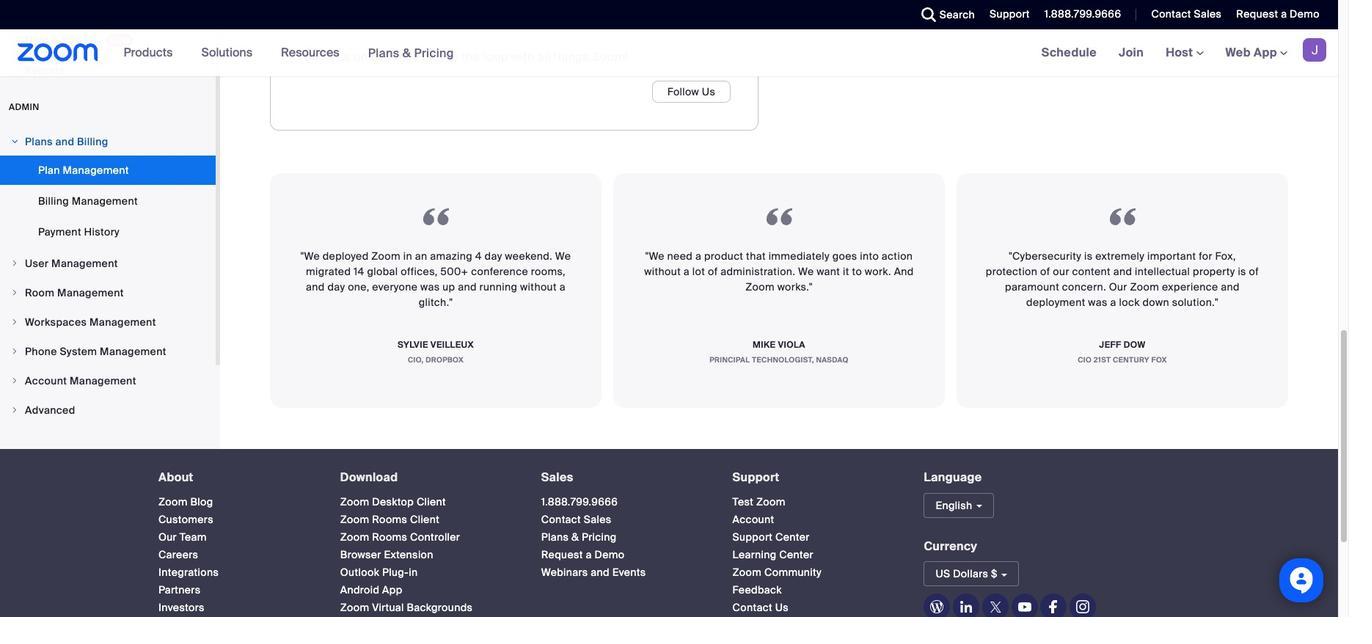 Task type: describe. For each thing, give the bounding box(es) containing it.
plug-
[[382, 566, 409, 579]]

conference
[[471, 265, 528, 278]]

right image for user management
[[10, 259, 19, 268]]

investors link
[[159, 601, 205, 614]]

weekend.
[[505, 250, 553, 263]]

reports
[[25, 64, 65, 77]]

property
[[1193, 265, 1236, 278]]

product
[[705, 250, 744, 263]]

amazing
[[430, 250, 473, 263]]

follow for follow us
[[668, 85, 700, 99]]

1.888.799.9666 for 1.888.799.9666 contact sales plans & pricing request a demo webinars and events
[[541, 495, 618, 509]]

products
[[124, 45, 173, 60]]

learning center link
[[733, 548, 814, 561]]

1 vertical spatial is
[[1239, 265, 1247, 278]]

personal menu menu
[[0, 0, 216, 87]]

with
[[512, 49, 535, 65]]

all
[[538, 49, 551, 65]]

account inside test zoom account support center learning center zoom community feedback contact us
[[733, 513, 775, 526]]

us dollars $
[[936, 568, 998, 581]]

a up web app dropdown button
[[1282, 7, 1288, 21]]

zoom!
[[592, 49, 629, 65]]

support center link
[[733, 531, 810, 544]]

"we for "we need a product that immediately goes into action without a lot of administration. we want it to work. and zoom works."
[[646, 250, 665, 263]]

our team link
[[159, 531, 207, 544]]

payment history link
[[0, 217, 216, 247]]

management for workspaces management
[[90, 316, 156, 329]]

workspaces management
[[25, 316, 156, 329]]

payment history
[[38, 226, 120, 239]]

0 vertical spatial client
[[417, 495, 446, 509]]

feedback button
[[733, 583, 782, 597]]

$
[[992, 568, 998, 581]]

zoom blog link
[[159, 495, 213, 509]]

1.888.799.9666 link
[[541, 495, 618, 509]]

1 horizontal spatial demo
[[1290, 7, 1320, 21]]

protection
[[986, 265, 1038, 278]]

contact sales
[[1152, 7, 1222, 21]]

us
[[337, 49, 351, 65]]

zoom blog customers our team careers integrations partners investors
[[159, 495, 219, 614]]

careers
[[159, 548, 198, 561]]

products button
[[124, 29, 179, 76]]

cio
[[1078, 355, 1092, 365]]

web
[[1226, 45, 1251, 60]]

a left lot on the top
[[684, 265, 690, 278]]

schedule
[[1042, 45, 1097, 60]]

and inside 1.888.799.9666 contact sales plans & pricing request a demo webinars and events
[[591, 566, 610, 579]]

down
[[1143, 296, 1170, 309]]

management for plan management
[[63, 164, 129, 177]]

an
[[415, 250, 428, 263]]

jeff
[[1100, 339, 1122, 351]]

0 vertical spatial center
[[776, 531, 810, 544]]

plan management
[[38, 164, 129, 177]]

zoom logo image
[[18, 43, 98, 62]]

currency
[[924, 539, 978, 554]]

test
[[733, 495, 754, 509]]

plans for plans and billing
[[25, 135, 53, 148]]

reports link
[[0, 56, 216, 85]]

pricing inside product information navigation
[[414, 45, 454, 61]]

demo inside 1.888.799.9666 contact sales plans & pricing request a demo webinars and events
[[595, 548, 625, 561]]

right image for workspaces management
[[10, 318, 19, 327]]

user
[[25, 257, 49, 270]]

search
[[940, 8, 975, 21]]

meetings navigation
[[1031, 29, 1339, 77]]

room management menu item
[[0, 279, 216, 307]]

host
[[1166, 45, 1197, 60]]

one,
[[348, 281, 370, 294]]

integrations link
[[159, 566, 219, 579]]

zoom rooms controller link
[[340, 531, 460, 544]]

we inside "we deployed zoom in an amazing 4 day weekend. we migrated 14 global offices, 500+ conference rooms, and day one, everyone was up and running without a glitch."
[[555, 250, 571, 263]]

need
[[668, 250, 693, 263]]

join
[[1119, 45, 1144, 60]]

controller
[[410, 531, 460, 544]]

phone system management menu item
[[0, 338, 216, 366]]

outlook
[[340, 566, 380, 579]]

request inside 1.888.799.9666 contact sales plans & pricing request a demo webinars and events
[[541, 548, 583, 561]]

zoom inside "cybersecurity is extremely important for fox, protection of our content and intellectual property is of paramount concern. our zoom experience and deployment was a lock down solution."
[[1131, 281, 1160, 294]]

& for pricing
[[403, 45, 411, 61]]

in inside "we deployed zoom in an amazing 4 day weekend. we migrated 14 global offices, 500+ conference rooms, and day one, everyone was up and running without a glitch."
[[404, 250, 412, 263]]

search button
[[911, 0, 979, 29]]

1 vertical spatial day
[[328, 281, 345, 294]]

app inside zoom desktop client zoom rooms client zoom rooms controller browser extension outlook plug-in android app zoom virtual backgrounds
[[382, 583, 403, 597]]

2 of from the left
[[1041, 265, 1051, 278]]

was inside "cybersecurity is extremely important for fox, protection of our content and intellectual property is of paramount concern. our zoom experience and deployment was a lock down solution."
[[1089, 296, 1108, 309]]

0 vertical spatial sales
[[1195, 7, 1222, 21]]

immediately
[[769, 250, 830, 263]]

concern.
[[1063, 281, 1107, 294]]

advanced
[[25, 404, 75, 417]]

support inside test zoom account support center learning center zoom community feedback contact us
[[733, 531, 773, 544]]

zoom inside "we deployed zoom in an amazing 4 day weekend. we migrated 14 global offices, 500+ conference rooms, and day one, everyone was up and running without a glitch."
[[372, 250, 401, 263]]

sales inside 1.888.799.9666 contact sales plans & pricing request a demo webinars and events
[[584, 513, 612, 526]]

about link
[[159, 470, 194, 485]]

jeff dow cio 21st century fox
[[1078, 339, 1168, 365]]

0 vertical spatial loop
[[454, 2, 493, 24]]

deployed
[[323, 250, 369, 263]]

global
[[367, 265, 398, 278]]

viola
[[778, 339, 806, 351]]

room management
[[25, 286, 124, 300]]

billing inside menu
[[38, 195, 69, 208]]

stay
[[355, 2, 395, 24]]

blog
[[190, 495, 213, 509]]

backgrounds
[[407, 601, 473, 614]]

join link
[[1108, 29, 1155, 76]]

profile picture image
[[1304, 38, 1327, 62]]

test zoom account support center learning center zoom community feedback contact us
[[733, 495, 822, 614]]

data & privacy link
[[0, 25, 216, 55]]

banner containing products
[[0, 29, 1339, 77]]

sylvie
[[398, 339, 428, 351]]

download link
[[340, 470, 398, 485]]

plans inside 1.888.799.9666 contact sales plans & pricing request a demo webinars and events
[[541, 531, 569, 544]]

and down property
[[1222, 281, 1240, 294]]

0 vertical spatial is
[[1085, 250, 1093, 263]]

stay in the loop image
[[298, 0, 348, 35]]

a inside 1.888.799.9666 contact sales plans & pricing request a demo webinars and events
[[586, 548, 592, 561]]

1 vertical spatial client
[[410, 513, 440, 526]]

veilleux
[[431, 339, 474, 351]]

content
[[1073, 265, 1111, 278]]

lock
[[1120, 296, 1140, 309]]

mike viola principal technologist, nasdaq
[[710, 339, 849, 365]]

account inside account management "menu item"
[[25, 375, 67, 388]]

lot
[[693, 265, 705, 278]]

follow us link
[[652, 81, 731, 103]]

and down 'migrated'
[[306, 281, 325, 294]]

english button
[[924, 493, 995, 518]]

0 vertical spatial support
[[990, 7, 1030, 21]]

a inside "cybersecurity is extremely important for fox, protection of our content and intellectual property is of paramount concern. our zoom experience and deployment was a lock down solution."
[[1111, 296, 1117, 309]]

partners link
[[159, 583, 201, 597]]

for
[[1199, 250, 1213, 263]]

without inside "we deployed zoom in an amazing 4 day weekend. we migrated 14 global offices, 500+ conference rooms, and day one, everyone was up and running without a glitch."
[[520, 281, 557, 294]]

community
[[765, 566, 822, 579]]

user management
[[25, 257, 118, 270]]

"we for "we deployed zoom in an amazing 4 day weekend. we migrated 14 global offices, 500+ conference rooms, and day one, everyone was up and running without a glitch."
[[301, 250, 320, 263]]

fox
[[1152, 355, 1168, 365]]



Task type: locate. For each thing, give the bounding box(es) containing it.
system
[[60, 345, 97, 358]]

day down 'migrated'
[[328, 281, 345, 294]]

account down test zoom link
[[733, 513, 775, 526]]

right image for account management
[[10, 377, 19, 386]]

a up lot on the top
[[696, 250, 702, 263]]

1 vertical spatial rooms
[[372, 531, 408, 544]]

right image inside the workspaces management menu item
[[10, 318, 19, 327]]

plans up plan
[[25, 135, 53, 148]]

plans and billing menu item
[[0, 128, 216, 156]]

1 vertical spatial plans
[[25, 135, 53, 148]]

contact down feedback
[[733, 601, 773, 614]]

plans & pricing
[[368, 45, 454, 61]]

works."
[[778, 281, 813, 294]]

0 horizontal spatial day
[[328, 281, 345, 294]]

of down "cybersecurity
[[1041, 265, 1051, 278]]

and down extremely
[[1114, 265, 1133, 278]]

us inside test zoom account support center learning center zoom community feedback contact us
[[776, 601, 789, 614]]

0 vertical spatial the
[[420, 2, 450, 24]]

zoom inside zoom blog customers our team careers integrations partners investors
[[159, 495, 188, 509]]

right image left account management
[[10, 377, 19, 386]]

1.888.799.9666 for 1.888.799.9666
[[1045, 7, 1122, 21]]

right image inside room management menu item
[[10, 289, 19, 297]]

1.888.799.9666 down sales link
[[541, 495, 618, 509]]

resources
[[281, 45, 340, 60]]

right image for phone
[[10, 347, 19, 356]]

loop left with
[[483, 49, 509, 65]]

we inside the ""we need a product that immediately goes into action without a lot of administration. we want it to work. and zoom works.""
[[799, 265, 814, 278]]

0 vertical spatial we
[[555, 250, 571, 263]]

& down 1.888.799.9666 'link'
[[572, 531, 579, 544]]

1 vertical spatial demo
[[595, 548, 625, 561]]

of right property
[[1250, 265, 1260, 278]]

customers
[[159, 513, 214, 526]]

& inside personal menu menu
[[51, 33, 59, 46]]

contact inside test zoom account support center learning center zoom community feedback contact us
[[733, 601, 773, 614]]

1 of from the left
[[708, 265, 718, 278]]

plans and billing menu
[[0, 156, 216, 248]]

1 vertical spatial follow
[[668, 85, 700, 99]]

action
[[882, 250, 913, 263]]

right image inside account management "menu item"
[[10, 377, 19, 386]]

without down need
[[645, 265, 681, 278]]

to right the it at the top of the page
[[853, 265, 862, 278]]

right image inside plans and billing menu item
[[10, 137, 19, 146]]

and right up
[[458, 281, 477, 294]]

is right property
[[1239, 265, 1247, 278]]

1 horizontal spatial "we
[[646, 250, 665, 263]]

advanced menu item
[[0, 397, 216, 424]]

"cybersecurity is extremely important for fox, protection of our content and intellectual property is of paramount concern. our zoom experience and deployment was a lock down solution."
[[986, 250, 1260, 309]]

0 vertical spatial to
[[408, 49, 419, 65]]

pricing
[[414, 45, 454, 61], [582, 531, 617, 544]]

2 right image from the top
[[10, 347, 19, 356]]

demo up webinars and events link
[[595, 548, 625, 561]]

billing management link
[[0, 187, 216, 216]]

center up the community
[[780, 548, 814, 561]]

billing down plan
[[38, 195, 69, 208]]

management up account management "menu item"
[[100, 345, 166, 358]]

2 vertical spatial support
[[733, 531, 773, 544]]

plans up 'webinars'
[[541, 531, 569, 544]]

1 vertical spatial our
[[159, 531, 177, 544]]

management down plans and billing menu item
[[63, 164, 129, 177]]

follow us
[[668, 85, 716, 99]]

up
[[443, 281, 455, 294]]

right image
[[10, 137, 19, 146], [10, 259, 19, 268], [10, 318, 19, 327], [10, 377, 19, 386]]

and up plan
[[55, 135, 74, 148]]

right image for room
[[10, 289, 19, 297]]

1 horizontal spatial plans
[[368, 45, 400, 61]]

1.888.799.9666 up schedule
[[1045, 7, 1122, 21]]

1 vertical spatial app
[[382, 583, 403, 597]]

english
[[936, 499, 973, 512]]

2 horizontal spatial &
[[572, 531, 579, 544]]

0 vertical spatial our
[[1110, 281, 1128, 294]]

1 vertical spatial contact
[[541, 513, 581, 526]]

1 horizontal spatial billing
[[77, 135, 108, 148]]

we down immediately
[[799, 265, 814, 278]]

0 horizontal spatial billing
[[38, 195, 69, 208]]

pricing down 'stay in the loop'
[[414, 45, 454, 61]]

and inside plans and billing menu item
[[55, 135, 74, 148]]

to inside the ""we need a product that immediately goes into action without a lot of administration. we want it to work. and zoom works.""
[[853, 265, 862, 278]]

2 rooms from the top
[[372, 531, 408, 544]]

"we
[[301, 250, 320, 263], [646, 250, 665, 263]]

0 horizontal spatial account
[[25, 375, 67, 388]]

important
[[1148, 250, 1197, 263]]

pricing inside 1.888.799.9666 contact sales plans & pricing request a demo webinars and events
[[582, 531, 617, 544]]

1.888.799.9666
[[1045, 7, 1122, 21], [541, 495, 618, 509]]

1 vertical spatial pricing
[[582, 531, 617, 544]]

extension
[[384, 548, 434, 561]]

day right 4
[[485, 250, 502, 263]]

workspaces
[[25, 316, 87, 329]]

web app
[[1226, 45, 1278, 60]]

sales link
[[541, 470, 574, 485]]

1 "we from the left
[[301, 250, 320, 263]]

follow for follow us on social to stay in the loop with all things zoom!
[[298, 49, 334, 65]]

offices,
[[401, 265, 438, 278]]

demo
[[1290, 7, 1320, 21], [595, 548, 625, 561]]

management up history
[[72, 195, 138, 208]]

app right 'web'
[[1254, 45, 1278, 60]]

right image inside advanced menu item
[[10, 406, 19, 415]]

1 vertical spatial without
[[520, 281, 557, 294]]

sales up 1.888.799.9666 'link'
[[541, 470, 574, 485]]

0 vertical spatial app
[[1254, 45, 1278, 60]]

right image left user
[[10, 259, 19, 268]]

right image inside the phone system management menu item
[[10, 347, 19, 356]]

3 of from the left
[[1250, 265, 1260, 278]]

0 vertical spatial was
[[421, 281, 440, 294]]

right image left phone
[[10, 347, 19, 356]]

demo up profile picture
[[1290, 7, 1320, 21]]

& left stay
[[403, 45, 411, 61]]

right image inside user management 'menu item'
[[10, 259, 19, 268]]

our
[[1054, 265, 1070, 278]]

stay
[[422, 49, 446, 65]]

1 vertical spatial the
[[462, 49, 480, 65]]

account management
[[25, 375, 136, 388]]

management up the phone system management menu item
[[90, 316, 156, 329]]

2 vertical spatial contact
[[733, 601, 773, 614]]

management down the phone system management menu item
[[70, 375, 136, 388]]

"we deployed zoom in an amazing 4 day weekend. we migrated 14 global offices, 500+ conference rooms, and day one, everyone was up and running without a glitch."
[[301, 250, 571, 309]]

0 horizontal spatial "we
[[301, 250, 320, 263]]

"we up 'migrated'
[[301, 250, 320, 263]]

we up the rooms,
[[555, 250, 571, 263]]

admin menu menu
[[0, 128, 216, 426]]

zoom community link
[[733, 566, 822, 579]]

right image down admin
[[10, 137, 19, 146]]

privacy
[[62, 33, 98, 46]]

1 horizontal spatial request
[[1237, 7, 1279, 21]]

work.
[[865, 265, 892, 278]]

0 vertical spatial without
[[645, 265, 681, 278]]

1.888.799.9666 button
[[1034, 0, 1126, 29], [1045, 7, 1122, 21]]

1 horizontal spatial was
[[1089, 296, 1108, 309]]

outlook plug-in link
[[340, 566, 418, 579]]

support up test zoom link
[[733, 470, 780, 485]]

dollars
[[954, 568, 989, 581]]

0 vertical spatial plans
[[368, 45, 400, 61]]

solution."
[[1173, 296, 1219, 309]]

zoom inside the ""we need a product that immediately goes into action without a lot of administration. we want it to work. and zoom works.""
[[746, 281, 775, 294]]

right image left room
[[10, 289, 19, 297]]

1 vertical spatial billing
[[38, 195, 69, 208]]

0 horizontal spatial request
[[541, 548, 583, 561]]

0 vertical spatial billing
[[77, 135, 108, 148]]

2 horizontal spatial plans
[[541, 531, 569, 544]]

1 horizontal spatial to
[[853, 265, 862, 278]]

plans inside product information navigation
[[368, 45, 400, 61]]

0 horizontal spatial the
[[420, 2, 450, 24]]

a inside "we deployed zoom in an amazing 4 day weekend. we migrated 14 global offices, 500+ conference rooms, and day one, everyone was up and running without a glitch."
[[560, 281, 566, 294]]

our inside zoom blog customers our team careers integrations partners investors
[[159, 531, 177, 544]]

the right stay
[[462, 49, 480, 65]]

0 horizontal spatial without
[[520, 281, 557, 294]]

account management menu item
[[0, 367, 216, 395]]

1 vertical spatial to
[[853, 265, 862, 278]]

support right search
[[990, 7, 1030, 21]]

1 horizontal spatial contact
[[733, 601, 773, 614]]

1 vertical spatial sales
[[541, 470, 574, 485]]

app inside meetings navigation
[[1254, 45, 1278, 60]]

a left lock
[[1111, 296, 1117, 309]]

was inside "we deployed zoom in an amazing 4 day weekend. we migrated 14 global offices, 500+ conference rooms, and day one, everyone was up and running without a glitch."
[[421, 281, 440, 294]]

rooms down zoom rooms client "link"
[[372, 531, 408, 544]]

sales up host dropdown button
[[1195, 7, 1222, 21]]

0 vertical spatial contact
[[1152, 7, 1192, 21]]

integrations
[[159, 566, 219, 579]]

right image left advanced
[[10, 406, 19, 415]]

solutions button
[[201, 29, 259, 76]]

us dollars $ button
[[924, 562, 1020, 587]]

of
[[708, 265, 718, 278], [1041, 265, 1051, 278], [1250, 265, 1260, 278]]

the up stay
[[420, 2, 450, 24]]

and
[[55, 135, 74, 148], [1114, 265, 1133, 278], [306, 281, 325, 294], [458, 281, 477, 294], [1222, 281, 1240, 294], [591, 566, 610, 579]]

a down the rooms,
[[560, 281, 566, 294]]

2 right image from the top
[[10, 259, 19, 268]]

events
[[613, 566, 646, 579]]

0 horizontal spatial was
[[421, 281, 440, 294]]

billing inside menu item
[[77, 135, 108, 148]]

2 "we from the left
[[646, 250, 665, 263]]

1 right image from the top
[[10, 289, 19, 297]]

1 horizontal spatial our
[[1110, 281, 1128, 294]]

contact
[[1152, 7, 1192, 21], [541, 513, 581, 526], [733, 601, 773, 614]]

1 horizontal spatial of
[[1041, 265, 1051, 278]]

0 horizontal spatial we
[[555, 250, 571, 263]]

request up web app dropdown button
[[1237, 7, 1279, 21]]

zoom rooms client link
[[340, 513, 440, 526]]

1 horizontal spatial &
[[403, 45, 411, 61]]

zoom
[[372, 250, 401, 263], [746, 281, 775, 294], [1131, 281, 1160, 294], [159, 495, 188, 509], [340, 495, 370, 509], [757, 495, 786, 509], [340, 513, 370, 526], [340, 531, 370, 544], [733, 566, 762, 579], [340, 601, 370, 614]]

follow inside follow us link
[[668, 85, 700, 99]]

management up workspaces management at bottom left
[[57, 286, 124, 300]]

billing management
[[38, 195, 138, 208]]

rooms down the desktop on the bottom left
[[372, 513, 408, 526]]

0 vertical spatial day
[[485, 250, 502, 263]]

1 vertical spatial we
[[799, 265, 814, 278]]

1 vertical spatial loop
[[483, 49, 509, 65]]

in inside zoom desktop client zoom rooms client zoom rooms controller browser extension outlook plug-in android app zoom virtual backgrounds
[[409, 566, 418, 579]]

0 horizontal spatial us
[[702, 85, 716, 99]]

management inside "menu item"
[[70, 375, 136, 388]]

0 horizontal spatial of
[[708, 265, 718, 278]]

request
[[1237, 7, 1279, 21], [541, 548, 583, 561]]

1 horizontal spatial without
[[645, 265, 681, 278]]

0 horizontal spatial plans
[[25, 135, 53, 148]]

3 right image from the top
[[10, 318, 19, 327]]

browser
[[340, 548, 381, 561]]

sylvie veilleux cio, dropbox
[[398, 339, 474, 365]]

1.888.799.9666 inside 1.888.799.9666 contact sales plans & pricing request a demo webinars and events
[[541, 495, 618, 509]]

was up glitch."
[[421, 281, 440, 294]]

1 right image from the top
[[10, 137, 19, 146]]

1 horizontal spatial account
[[733, 513, 775, 526]]

0 vertical spatial us
[[702, 85, 716, 99]]

0 horizontal spatial our
[[159, 531, 177, 544]]

migrated
[[306, 265, 351, 278]]

1 vertical spatial support
[[733, 470, 780, 485]]

and left events
[[591, 566, 610, 579]]

sales down 1.888.799.9666 'link'
[[584, 513, 612, 526]]

1 rooms from the top
[[372, 513, 408, 526]]

2 vertical spatial plans
[[541, 531, 569, 544]]

0 horizontal spatial is
[[1085, 250, 1093, 263]]

want
[[817, 265, 841, 278]]

rooms,
[[531, 265, 566, 278]]

contact inside 1.888.799.9666 contact sales plans & pricing request a demo webinars and events
[[541, 513, 581, 526]]

0 vertical spatial pricing
[[414, 45, 454, 61]]

careers link
[[159, 548, 198, 561]]

0 horizontal spatial contact
[[541, 513, 581, 526]]

0 horizontal spatial pricing
[[414, 45, 454, 61]]

& for privacy
[[51, 33, 59, 46]]

right image left the workspaces at the bottom of page
[[10, 318, 19, 327]]

0 vertical spatial account
[[25, 375, 67, 388]]

1 horizontal spatial us
[[776, 601, 789, 614]]

2 horizontal spatial contact
[[1152, 7, 1192, 21]]

1 horizontal spatial pricing
[[582, 531, 617, 544]]

to left stay
[[408, 49, 419, 65]]

2 horizontal spatial sales
[[1195, 7, 1222, 21]]

& inside 1.888.799.9666 contact sales plans & pricing request a demo webinars and events
[[572, 531, 579, 544]]

app down plug-
[[382, 583, 403, 597]]

management for room management
[[57, 286, 124, 300]]

our inside "cybersecurity is extremely important for fox, protection of our content and intellectual property is of paramount concern. our zoom experience and deployment was a lock down solution."
[[1110, 281, 1128, 294]]

0 vertical spatial 1.888.799.9666
[[1045, 7, 1122, 21]]

learning
[[733, 548, 777, 561]]

workspaces management menu item
[[0, 308, 216, 336]]

0 horizontal spatial sales
[[541, 470, 574, 485]]

running
[[480, 281, 518, 294]]

plans right on
[[368, 45, 400, 61]]

1 vertical spatial us
[[776, 601, 789, 614]]

request up 'webinars'
[[541, 548, 583, 561]]

billing up plan management
[[77, 135, 108, 148]]

partners
[[159, 583, 201, 597]]

management inside 'menu item'
[[51, 257, 118, 270]]

management for account management
[[70, 375, 136, 388]]

1 horizontal spatial we
[[799, 265, 814, 278]]

of right lot on the top
[[708, 265, 718, 278]]

data
[[25, 33, 49, 46]]

team
[[180, 531, 207, 544]]

0 vertical spatial request
[[1237, 7, 1279, 21]]

2 horizontal spatial of
[[1250, 265, 1260, 278]]

0 horizontal spatial 1.888.799.9666
[[541, 495, 618, 509]]

0 vertical spatial rooms
[[372, 513, 408, 526]]

a up webinars and events link
[[586, 548, 592, 561]]

everyone
[[372, 281, 418, 294]]

without inside the ""we need a product that immediately goes into action without a lot of administration. we want it to work. and zoom works.""
[[645, 265, 681, 278]]

century
[[1113, 355, 1150, 365]]

rooms
[[372, 513, 408, 526], [372, 531, 408, 544]]

& inside product information navigation
[[403, 45, 411, 61]]

"we inside the ""we need a product that immediately goes into action without a lot of administration. we want it to work. and zoom works.""
[[646, 250, 665, 263]]

contact down 1.888.799.9666 'link'
[[541, 513, 581, 526]]

1 vertical spatial account
[[733, 513, 775, 526]]

management up room management
[[51, 257, 118, 270]]

0 horizontal spatial &
[[51, 33, 59, 46]]

banner
[[0, 29, 1339, 77]]

customers link
[[159, 513, 214, 526]]

support down account link
[[733, 531, 773, 544]]

of inside the ""we need a product that immediately goes into action without a lot of administration. we want it to work. and zoom works.""
[[708, 265, 718, 278]]

loop up follow us on social to stay in the loop with all things zoom!
[[454, 2, 493, 24]]

4 right image from the top
[[10, 377, 19, 386]]

sales
[[1195, 7, 1222, 21], [541, 470, 574, 485], [584, 513, 612, 526]]

right image for plans and billing
[[10, 137, 19, 146]]

0 vertical spatial follow
[[298, 49, 334, 65]]

pricing up webinars and events link
[[582, 531, 617, 544]]

contact up host
[[1152, 7, 1192, 21]]

account up advanced
[[25, 375, 67, 388]]

into
[[860, 250, 879, 263]]

our up lock
[[1110, 281, 1128, 294]]

without down the rooms,
[[520, 281, 557, 294]]

0 vertical spatial right image
[[10, 289, 19, 297]]

our up careers link at bottom left
[[159, 531, 177, 544]]

1 horizontal spatial is
[[1239, 265, 1247, 278]]

"we need a product that immediately goes into action without a lot of administration. we want it to work. and zoom works."
[[645, 250, 914, 294]]

"we inside "we deployed zoom in an amazing 4 day weekend. we migrated 14 global offices, 500+ conference rooms, and day one, everyone was up and running without a glitch."
[[301, 250, 320, 263]]

center up learning center link
[[776, 531, 810, 544]]

2 vertical spatial right image
[[10, 406, 19, 415]]

is up content
[[1085, 250, 1093, 263]]

was down concern.
[[1089, 296, 1108, 309]]

1 vertical spatial request
[[541, 548, 583, 561]]

1 horizontal spatial the
[[462, 49, 480, 65]]

3 right image from the top
[[10, 406, 19, 415]]

1 vertical spatial was
[[1089, 296, 1108, 309]]

data & privacy
[[25, 33, 100, 46]]

browser extension link
[[340, 548, 434, 561]]

plans for plans & pricing
[[368, 45, 400, 61]]

& right data
[[51, 33, 59, 46]]

product information navigation
[[113, 29, 465, 77]]

management for billing management
[[72, 195, 138, 208]]

"we left need
[[646, 250, 665, 263]]

user management menu item
[[0, 250, 216, 278]]

management for user management
[[51, 257, 118, 270]]

1 horizontal spatial follow
[[668, 85, 700, 99]]

right image
[[10, 289, 19, 297], [10, 347, 19, 356], [10, 406, 19, 415]]

plans inside plans and billing menu item
[[25, 135, 53, 148]]

dow
[[1124, 339, 1146, 351]]

1 horizontal spatial 1.888.799.9666
[[1045, 7, 1122, 21]]

administration.
[[721, 265, 796, 278]]

2 vertical spatial sales
[[584, 513, 612, 526]]

1 horizontal spatial app
[[1254, 45, 1278, 60]]

download
[[340, 470, 398, 485]]

0 horizontal spatial app
[[382, 583, 403, 597]]

1 horizontal spatial sales
[[584, 513, 612, 526]]

1 vertical spatial center
[[780, 548, 814, 561]]



Task type: vqa. For each thing, say whether or not it's contained in the screenshot.
Stay in the loop IMAGE
yes



